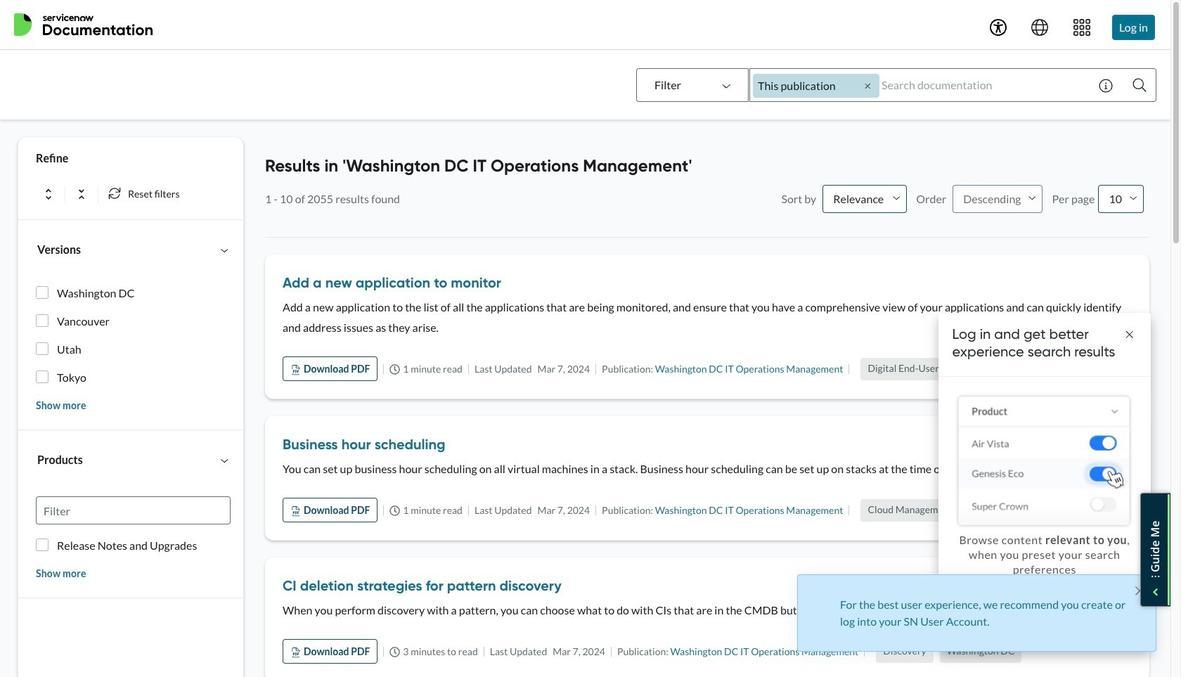 Task type: locate. For each thing, give the bounding box(es) containing it.
collapse filters image
[[75, 189, 85, 200]]

Search documentation by product or keyword text field
[[750, 68, 1090, 102]]

login popup image image
[[953, 391, 1138, 533]]

Filter text field
[[36, 497, 231, 525]]

alert
[[265, 190, 773, 207]]

product documentation | servicenow image
[[14, 13, 153, 36]]

language - english image
[[1032, 19, 1049, 36]]



Task type: describe. For each thing, give the bounding box(es) containing it.
other sites image
[[1074, 19, 1091, 36]]

expand filters image
[[42, 189, 52, 200]]

filter image
[[723, 82, 731, 90]]

search documentation image
[[1133, 78, 1147, 92]]



Task type: vqa. For each thing, say whether or not it's contained in the screenshot.
Show sub filters of API implementation and reference image
no



